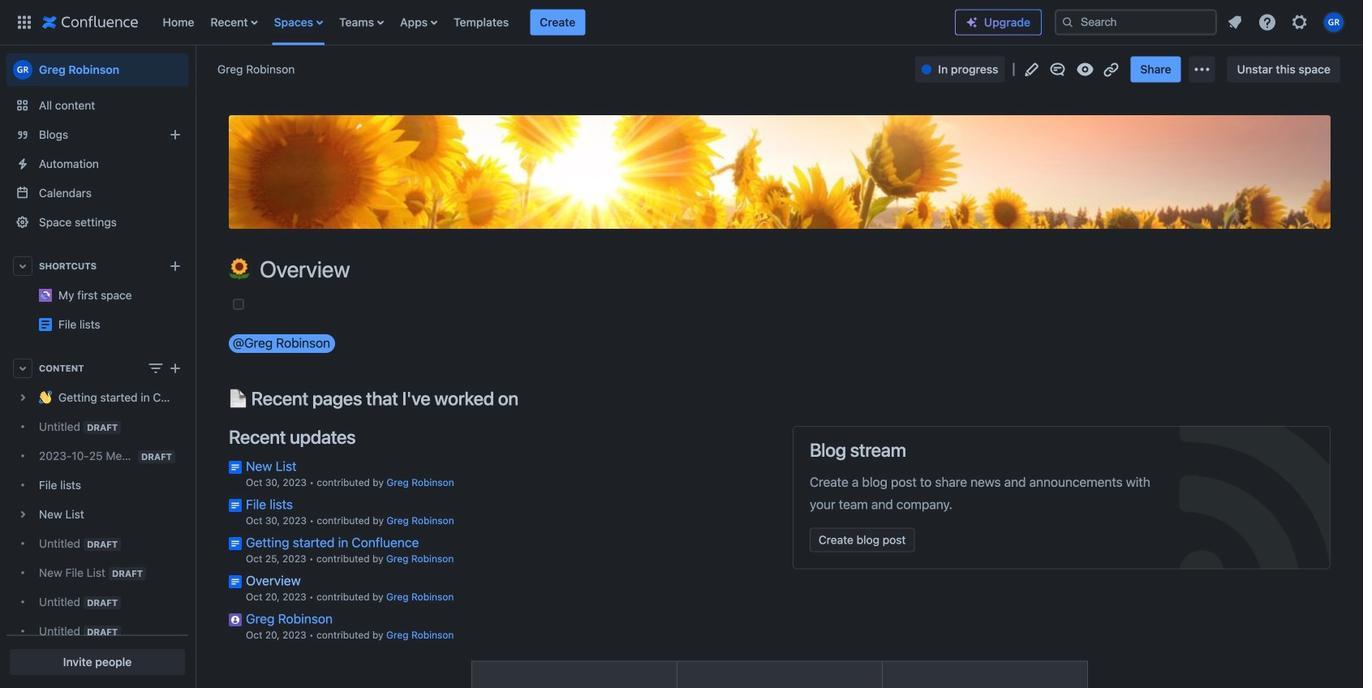 Task type: vqa. For each thing, say whether or not it's contained in the screenshot.
The Settings Icon
yes



Task type: locate. For each thing, give the bounding box(es) containing it.
edit this page image
[[1022, 60, 1042, 79]]

banner
[[0, 0, 1364, 45]]

0 horizontal spatial list
[[155, 0, 955, 45]]

:sunflower: image
[[229, 259, 250, 280], [229, 259, 250, 280]]

create a page image
[[166, 359, 185, 378]]

1 horizontal spatial list
[[1221, 8, 1354, 37]]

confluence image
[[42, 13, 138, 32], [42, 13, 138, 32]]

search image
[[1062, 16, 1075, 29]]

None search field
[[1055, 9, 1218, 35]]

premium image
[[966, 16, 979, 29]]

Search field
[[1055, 9, 1218, 35]]

settings icon image
[[1291, 13, 1310, 32]]

file lists image
[[39, 318, 52, 331]]

list item
[[530, 9, 586, 35]]

tree inside space element
[[6, 383, 188, 688]]

stop watching image
[[1076, 60, 1095, 79]]

copy link image
[[1102, 60, 1121, 79]]

tree
[[6, 383, 188, 688]]

global element
[[10, 0, 955, 45]]

appswitcher icon image
[[15, 13, 34, 32]]

list
[[155, 0, 955, 45], [1221, 8, 1354, 37]]



Task type: describe. For each thing, give the bounding box(es) containing it.
notification icon image
[[1226, 13, 1245, 32]]

more actions image
[[1193, 60, 1212, 79]]

list item inside global element
[[530, 9, 586, 35]]

list for premium icon
[[1221, 8, 1354, 37]]

add shortcut image
[[166, 257, 185, 276]]

space element
[[0, 45, 195, 688]]

collapse sidebar image
[[177, 54, 213, 86]]

create a blog image
[[166, 125, 185, 144]]

change view image
[[146, 359, 166, 378]]

list for appswitcher icon
[[155, 0, 955, 45]]

help icon image
[[1258, 13, 1278, 32]]

copy image
[[517, 388, 537, 408]]



